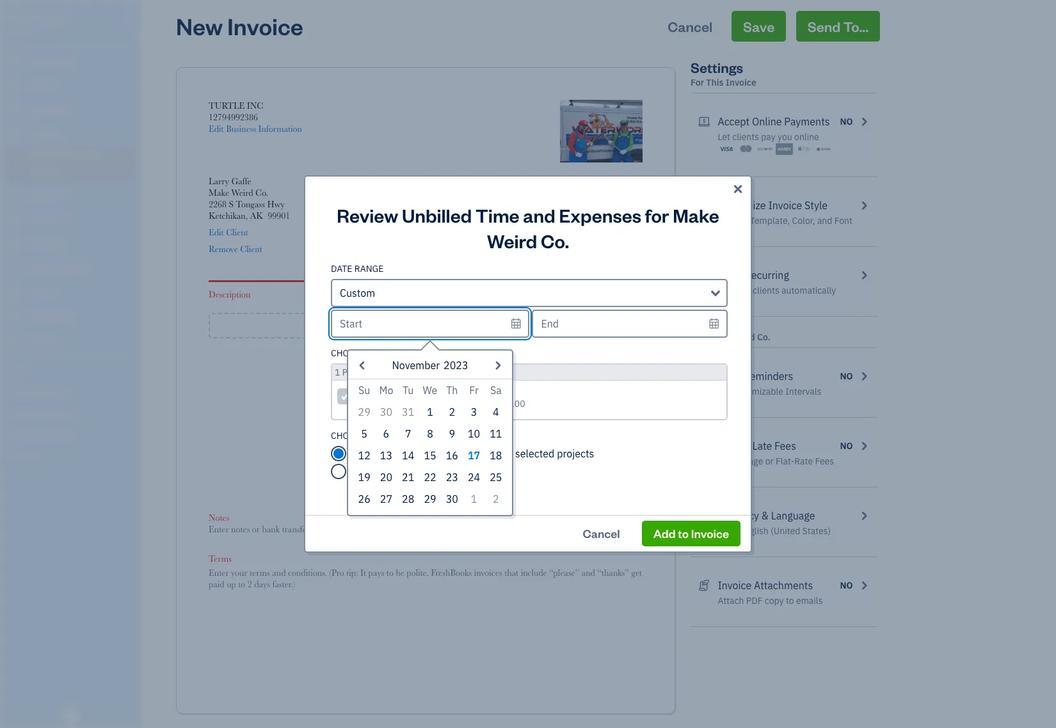 Task type: locate. For each thing, give the bounding box(es) containing it.
for
[[691, 77, 704, 88], [691, 332, 704, 343]]

17 button
[[463, 445, 485, 467]]

1 choose from the top
[[331, 348, 366, 359]]

End date in MM/DD/YYYY format text field
[[532, 310, 728, 338]]

0 vertical spatial 30
[[380, 406, 392, 419]]

0 horizontal spatial (
[[519, 239, 521, 249]]

add left line
[[404, 318, 428, 334]]

0 horizontal spatial send
[[718, 370, 741, 383]]

a
[[431, 318, 438, 334], [511, 373, 515, 383], [515, 472, 520, 482]]

1 vertical spatial a
[[511, 373, 515, 383]]

3 chevronright image from the top
[[858, 369, 870, 384]]

6
[[383, 428, 389, 440]]

1 horizontal spatial cancel
[[668, 17, 713, 35]]

1 horizontal spatial 30
[[446, 493, 458, 506]]

apps image
[[10, 367, 137, 378]]

payment image
[[8, 189, 24, 202]]

0 horizontal spatial cancel button
[[571, 521, 632, 547]]

discover image
[[757, 143, 774, 156]]

0 horizontal spatial add
[[404, 318, 428, 334]]

0 vertical spatial 29 button
[[353, 401, 375, 423]]

Terms text field
[[209, 567, 643, 590]]

) inside amount due ( usd ) request a deposit
[[548, 460, 550, 471]]

1 vertical spatial 30 button
[[441, 488, 463, 510]]

amount inside the total amount paid
[[502, 426, 532, 437]]

edit up remove
[[209, 227, 224, 238]]

0 vertical spatial 1
[[335, 367, 340, 378]]

pdf
[[746, 595, 763, 607]]

0 horizontal spatial to
[[504, 447, 513, 460]]

Start date in MM/DD/YYYY format text field
[[331, 310, 530, 338]]

request
[[484, 472, 513, 482]]

unbilled left date
[[402, 203, 472, 227]]

new invoice
[[176, 11, 303, 41]]

to inside button
[[678, 526, 689, 541]]

1 horizontal spatial inc
[[247, 101, 263, 111]]

a left line
[[431, 318, 438, 334]]

1 vertical spatial 30
[[446, 493, 458, 506]]

23 button
[[441, 467, 463, 488]]

2 button down "25"
[[485, 488, 507, 510]]

1 horizontal spatial 2
[[493, 493, 499, 506]]

grid
[[353, 380, 507, 510]]

dashboard image
[[8, 56, 24, 69]]

$0.00,
[[430, 398, 456, 410]]

30 down 23
[[446, 493, 458, 506]]

1 vertical spatial 2 button
[[485, 488, 507, 510]]

make up the bill at top
[[718, 269, 743, 282]]

29 button
[[353, 401, 375, 423], [419, 488, 441, 510]]

0 horizontal spatial 30 button
[[375, 401, 397, 423]]

turtle up 12794992386
[[209, 101, 245, 111]]

and down style
[[817, 215, 833, 227]]

2 vertical spatial 0.00
[[627, 412, 643, 423]]

2 horizontal spatial to
[[786, 595, 794, 607]]

11 button
[[485, 423, 507, 445]]

1 up 8
[[427, 406, 433, 419]]

30 button
[[375, 401, 397, 423], [441, 488, 463, 510]]

0 vertical spatial co.
[[255, 188, 268, 198]]

0 vertical spatial a
[[431, 318, 438, 334]]

pay
[[761, 131, 776, 143]]

to right 18
[[504, 447, 513, 460]]

invoice number
[[469, 176, 528, 186]]

add
[[404, 318, 428, 334], [493, 373, 509, 383], [653, 526, 676, 541]]

1 vertical spatial for
[[691, 332, 704, 343]]

and inside "review unbilled time and expenses for make weird co."
[[523, 203, 556, 227]]

13 button
[[375, 445, 397, 467]]

a left discount at the bottom
[[511, 373, 515, 383]]

1 horizontal spatial 29 button
[[419, 488, 441, 510]]

0 vertical spatial edit
[[209, 124, 224, 134]]

description
[[209, 289, 251, 300]]

cancel button for save
[[656, 11, 724, 42]]

1 vertical spatial turtle
[[209, 101, 245, 111]]

1 0.00 from the top
[[627, 362, 643, 372]]

2 vertical spatial chevronright image
[[858, 369, 870, 384]]

1 vertical spatial )
[[548, 460, 550, 471]]

30 button down 23
[[441, 488, 463, 510]]

2 edit from the top
[[209, 227, 224, 238]]

cancel for save
[[668, 17, 713, 35]]

30 for the "30" button to the right
[[446, 493, 458, 506]]

turtle for turtle inc 12794992386 edit business information
[[209, 101, 245, 111]]

2 vertical spatial co.
[[757, 332, 771, 343]]

1 vertical spatial chevronright image
[[858, 198, 870, 213]]

fees
[[775, 440, 796, 453], [815, 456, 834, 467]]

turtle up owner on the top of page
[[10, 12, 47, 24]]

0 vertical spatial chevronright image
[[858, 114, 870, 129]]

( up deposit
[[527, 460, 529, 471]]

fees up the flat-
[[775, 440, 796, 453]]

cancel inside "review unbilled time and expenses for make weird co." "dialog"
[[583, 526, 620, 541]]

add left 'usd,'
[[653, 526, 676, 541]]

( inside amount due ( usd ) request a deposit
[[527, 460, 529, 471]]

onlinesales image
[[698, 114, 710, 129]]

amount due ( usd ) request a deposit
[[477, 460, 550, 482]]

due up request a deposit button
[[509, 460, 525, 471]]

paintbrush image
[[698, 198, 710, 213]]

1 horizontal spatial and
[[817, 215, 833, 227]]

3 no from the top
[[840, 440, 853, 452]]

1 vertical spatial amount
[[502, 426, 532, 437]]

1 vertical spatial expenses
[[367, 465, 411, 478]]

usd for amount due ( usd ) request a deposit
[[529, 460, 548, 471]]

chevronright image
[[858, 268, 870, 283], [858, 439, 870, 454], [858, 508, 870, 524], [858, 578, 870, 593]]

inc inside turtle inc 12794992386 edit business information
[[247, 101, 263, 111]]

1 horizontal spatial add
[[493, 373, 509, 383]]

0 horizontal spatial inc
[[49, 12, 67, 24]]

2 up '9'
[[449, 406, 455, 419]]

due up the reference
[[469, 204, 485, 214]]

co. up the reminders at the bottom right of page
[[757, 332, 771, 343]]

2 vertical spatial amount
[[477, 460, 507, 471]]

to right copy
[[786, 595, 794, 607]]

change template, color, and font
[[718, 215, 853, 227]]

18
[[490, 449, 502, 462]]

custom
[[340, 287, 375, 300]]

to left 'usd,'
[[678, 526, 689, 541]]

copy
[[765, 595, 784, 607]]

make right for
[[673, 203, 719, 227]]

1 vertical spatial 1 button
[[463, 488, 485, 510]]

attachments
[[754, 579, 813, 592]]

co. up tongass
[[255, 188, 268, 198]]

choose up project
[[331, 348, 366, 359]]

no for invoice attachments
[[840, 580, 853, 592]]

0 vertical spatial choose
[[331, 348, 366, 359]]

no for send reminders
[[840, 371, 853, 382]]

1 vertical spatial weird
[[487, 229, 537, 253]]

0 horizontal spatial turtle
[[10, 12, 47, 24]]

1 horizontal spatial )
[[548, 460, 550, 471]]

1 vertical spatial 29
[[424, 493, 436, 506]]

edit down 12794992386
[[209, 124, 224, 134]]

co. down expenses
[[541, 229, 569, 253]]

0 horizontal spatial 2
[[449, 406, 455, 419]]

1 no from the top
[[840, 116, 853, 127]]

chevronright image for send reminders
[[858, 369, 870, 384]]

25
[[490, 471, 502, 484]]

range
[[355, 263, 384, 275]]

unbilled
[[402, 203, 472, 227], [357, 398, 391, 410]]

terms
[[209, 554, 232, 564]]

2 no from the top
[[840, 371, 853, 382]]

2 horizontal spatial a
[[515, 472, 520, 482]]

edit inside larry gaffe make weird co. 2268 s tongass hwy ketchikan, ak  99901 edit client remove client
[[209, 227, 224, 238]]

1 vertical spatial co.
[[541, 229, 569, 253]]

2 vertical spatial 1
[[471, 493, 477, 506]]

amount down the reference
[[469, 239, 499, 249]]

expenses down "13"
[[367, 465, 411, 478]]

expenses down 8 button
[[414, 447, 458, 460]]

7
[[405, 428, 411, 440]]

add a line button
[[209, 313, 643, 339]]

1 horizontal spatial 1
[[427, 406, 433, 419]]

apple pay image
[[796, 143, 813, 156]]

weird up send reminders
[[731, 332, 755, 343]]

( for amount due ( usd )
[[519, 239, 521, 249]]

2 chevronright image from the top
[[858, 439, 870, 454]]

1 chevronright image from the top
[[858, 114, 870, 129]]

send for send to...
[[808, 17, 841, 35]]

1 for from the top
[[691, 77, 704, 88]]

unbilled inside 1 project selected enrollment day unbilled amount: $0.00, expenses: $0.00
[[357, 398, 391, 410]]

for up latereminders "image"
[[691, 332, 704, 343]]

1 button down we
[[419, 401, 441, 423]]

recurring
[[745, 269, 789, 282]]

1 vertical spatial cancel
[[583, 526, 620, 541]]

28 button
[[397, 488, 419, 510]]

1 vertical spatial inc
[[247, 101, 263, 111]]

0 horizontal spatial 30
[[380, 406, 392, 419]]

1 vertical spatial fees
[[815, 456, 834, 467]]

) for amount due ( usd )
[[540, 239, 542, 249]]

2 vertical spatial weird
[[731, 332, 755, 343]]

settings for this invoice
[[691, 58, 757, 88]]

invoice inside add to invoice button
[[691, 526, 729, 541]]

1
[[335, 367, 340, 378], [427, 406, 433, 419], [471, 493, 477, 506]]

choose expenses
[[331, 430, 411, 442]]

0 vertical spatial clients
[[732, 131, 759, 143]]

0 horizontal spatial 29 button
[[353, 401, 375, 423]]

0 vertical spatial usd
[[521, 239, 540, 249]]

invoice image
[[8, 129, 24, 141]]

a inside button
[[431, 318, 438, 334]]

co. inside larry gaffe make weird co. 2268 s tongass hwy ketchikan, ak  99901 edit client remove client
[[255, 188, 268, 198]]

2 down "25"
[[493, 493, 499, 506]]

and right time
[[523, 203, 556, 227]]

deposit
[[522, 472, 550, 482]]

review unbilled time and expenses for make weird co. dialog
[[0, 160, 1056, 568]]

2 0.00 from the top
[[627, 387, 643, 398]]

let
[[718, 131, 730, 143]]

0 vertical spatial )
[[540, 239, 542, 249]]

30 button down enrollment
[[375, 401, 397, 423]]

chevronright image
[[858, 114, 870, 129], [858, 198, 870, 213], [858, 369, 870, 384]]

24 button
[[463, 467, 485, 488]]

0 horizontal spatial weird
[[231, 188, 253, 198]]

due
[[469, 204, 485, 214], [501, 239, 517, 249], [509, 460, 525, 471]]

inc inside "turtle inc owner"
[[49, 12, 67, 24]]

1 horizontal spatial a
[[511, 373, 515, 383]]

make down larry
[[209, 188, 229, 198]]

2 horizontal spatial add
[[653, 526, 676, 541]]

1 horizontal spatial weird
[[487, 229, 537, 253]]

1 vertical spatial clients
[[753, 285, 780, 296]]

choose for choose projects
[[331, 348, 366, 359]]

send
[[808, 17, 841, 35], [718, 370, 741, 383]]

close image
[[732, 182, 745, 197]]

due for amount due ( usd ) request a deposit
[[509, 460, 525, 471]]

) up custom field
[[540, 239, 542, 249]]

send up at at bottom right
[[718, 370, 741, 383]]

choose for choose expenses
[[331, 430, 366, 442]]

1 vertical spatial (
[[527, 460, 529, 471]]

client up remove client button
[[226, 227, 248, 238]]

choose up only
[[331, 430, 366, 442]]

turtle inside turtle inc 12794992386 edit business information
[[209, 101, 245, 111]]

1 edit from the top
[[209, 124, 224, 134]]

report image
[[8, 335, 24, 348]]

and for font
[[817, 215, 833, 227]]

make inside larry gaffe make weird co. 2268 s tongass hwy ketchikan, ak  99901 edit client remove client
[[209, 188, 229, 198]]

0 vertical spatial weird
[[231, 188, 253, 198]]

3 0.00 from the top
[[627, 412, 643, 423]]

29 down 22
[[424, 493, 436, 506]]

send inside the 'send to...' button
[[808, 17, 841, 35]]

0.00 for 0.00
[[627, 387, 643, 398]]

expenses
[[368, 430, 411, 442]]

clients down accept
[[732, 131, 759, 143]]

1 vertical spatial 1
[[427, 406, 433, 419]]

16
[[446, 449, 458, 462]]

2 button down th
[[441, 401, 463, 423]]

0 vertical spatial cancel button
[[656, 11, 724, 42]]

project
[[342, 367, 380, 378]]

due inside amount due ( usd ) request a deposit
[[509, 460, 525, 471]]

turtle inside "turtle inc owner"
[[10, 12, 47, 24]]

2 button
[[441, 401, 463, 423], [485, 488, 507, 510]]

4 no from the top
[[840, 580, 853, 592]]

bank image
[[815, 143, 832, 156]]

currency & language
[[718, 510, 815, 522]]

settings
[[691, 58, 743, 76]]

29 button down 22
[[419, 488, 441, 510]]

20 button
[[375, 467, 397, 488]]

weird down gaffe
[[231, 188, 253, 198]]

expenses
[[414, 447, 458, 460], [367, 465, 411, 478]]

chart image
[[8, 310, 24, 323]]

1 button down 24
[[463, 488, 485, 510]]

a left deposit
[[515, 472, 520, 482]]

for
[[645, 203, 669, 227]]

0 horizontal spatial 29
[[358, 406, 370, 419]]

you
[[778, 131, 792, 143]]

0 vertical spatial add
[[404, 318, 428, 334]]

8
[[427, 428, 433, 440]]

client right remove
[[240, 244, 262, 254]]

1 down 24
[[471, 493, 477, 506]]

29
[[358, 406, 370, 419], [424, 493, 436, 506]]

edit
[[209, 124, 224, 134], [209, 227, 224, 238]]

due down the reference
[[501, 239, 517, 249]]

online
[[794, 131, 819, 143]]

1 button
[[419, 401, 441, 423], [463, 488, 485, 510]]

unbilled down enrollment
[[357, 398, 391, 410]]

your
[[733, 285, 751, 296]]

2 chevronright image from the top
[[858, 198, 870, 213]]

0 horizontal spatial )
[[540, 239, 542, 249]]

4 chevronright image from the top
[[858, 578, 870, 593]]

client
[[226, 227, 248, 238], [240, 244, 262, 254]]

for make weird co.
[[691, 332, 771, 343]]

amount for amount due ( usd ) request a deposit
[[477, 460, 507, 471]]

no for charge late fees
[[840, 440, 853, 452]]

intervals
[[786, 386, 822, 398]]

2 horizontal spatial 1
[[471, 493, 477, 506]]

font
[[835, 215, 853, 227]]

20
[[380, 471, 392, 484]]

0 horizontal spatial unbilled
[[357, 398, 391, 410]]

invoice inside settings for this invoice
[[726, 77, 757, 88]]

total
[[531, 412, 550, 423]]

add inside "review unbilled time and expenses for make weird co." "dialog"
[[653, 526, 676, 541]]

usd inside amount due ( usd ) request a deposit
[[529, 460, 548, 471]]

0 vertical spatial 0.00
[[627, 362, 643, 372]]

0 horizontal spatial 1
[[335, 367, 340, 378]]

time
[[476, 203, 520, 227]]

this
[[706, 77, 724, 88]]

1 vertical spatial 0.00
[[627, 387, 643, 398]]

choose inside option group
[[331, 430, 366, 442]]

0 vertical spatial cancel
[[668, 17, 713, 35]]

weird down time
[[487, 229, 537, 253]]

1 vertical spatial send
[[718, 370, 741, 383]]

send left to...
[[808, 17, 841, 35]]

clients down recurring
[[753, 285, 780, 296]]

tu
[[403, 384, 414, 397]]

1 horizontal spatial fees
[[815, 456, 834, 467]]

0 vertical spatial 30 button
[[375, 401, 397, 423]]

and
[[523, 203, 556, 227], [817, 215, 833, 227]]

amount inside amount due ( usd ) request a deposit
[[477, 460, 507, 471]]

1 horizontal spatial turtle
[[209, 101, 245, 111]]

for left this
[[691, 77, 704, 88]]

amount left paid
[[502, 426, 532, 437]]

add up sa at bottom
[[493, 373, 509, 383]]

1 horizontal spatial send
[[808, 17, 841, 35]]

total amount paid
[[502, 412, 550, 437]]

1 horizontal spatial to
[[678, 526, 689, 541]]

0 vertical spatial 2
[[449, 406, 455, 419]]

1 horizontal spatial 2 button
[[485, 488, 507, 510]]

amount up "25"
[[477, 460, 507, 471]]

date
[[487, 204, 504, 214]]

( for amount due ( usd ) request a deposit
[[527, 460, 529, 471]]

) for amount due ( usd ) request a deposit
[[548, 460, 550, 471]]

1 left project
[[335, 367, 340, 378]]

1 horizontal spatial (
[[527, 460, 529, 471]]

0 horizontal spatial and
[[523, 203, 556, 227]]

make recurring
[[718, 269, 789, 282]]

) up deposit
[[548, 460, 550, 471]]

edit business information button
[[209, 123, 302, 134]]

new
[[176, 11, 223, 41]]

1 vertical spatial to
[[678, 526, 689, 541]]

30 for the "30" button to the top
[[380, 406, 392, 419]]

29 down su
[[358, 406, 370, 419]]

1 vertical spatial unbilled
[[357, 398, 391, 410]]

1 vertical spatial choose
[[331, 430, 366, 442]]

choose
[[331, 348, 366, 359], [331, 430, 366, 442]]

30 down enrollment
[[380, 406, 392, 419]]

29 button up 5
[[353, 401, 375, 423]]

2023
[[444, 359, 468, 372]]

only
[[351, 447, 372, 460]]

1 vertical spatial usd
[[529, 460, 548, 471]]

0 vertical spatial to
[[504, 447, 513, 460]]

day
[[410, 385, 428, 398]]

2 vertical spatial to
[[786, 595, 794, 607]]

fees right rate
[[815, 456, 834, 467]]

0 vertical spatial turtle
[[10, 12, 47, 24]]

( down time
[[519, 239, 521, 249]]

grid containing su
[[353, 380, 507, 510]]

2 vertical spatial a
[[515, 472, 520, 482]]

2 choose from the top
[[331, 430, 366, 442]]

(
[[519, 239, 521, 249], [527, 460, 529, 471]]



Task type: vqa. For each thing, say whether or not it's contained in the screenshot.


Task type: describe. For each thing, give the bounding box(es) containing it.
subtotal add a discount tax
[[493, 362, 550, 398]]

hwy
[[267, 199, 285, 209]]

request a deposit button
[[484, 471, 550, 483]]

currency
[[718, 510, 759, 522]]

15 button
[[419, 445, 441, 467]]

expense image
[[8, 213, 24, 226]]

latereminders image
[[698, 369, 710, 384]]

freshbooks image
[[60, 708, 81, 723]]

mastercard image
[[737, 143, 755, 156]]

project image
[[8, 238, 24, 250]]

to inside "choose expenses" option group
[[504, 447, 513, 460]]

0 vertical spatial 1 button
[[419, 401, 441, 423]]

subtotal
[[519, 362, 550, 372]]

bill your clients automatically
[[718, 285, 836, 296]]

usd for amount due ( usd )
[[521, 239, 540, 249]]

currencyandlanguage image
[[698, 508, 710, 524]]

2 horizontal spatial weird
[[731, 332, 755, 343]]

states)
[[803, 526, 831, 537]]

0 vertical spatial expenses
[[414, 447, 458, 460]]

add for add to invoice
[[653, 526, 676, 541]]

make inside "review unbilled time and expenses for make weird co."
[[673, 203, 719, 227]]

10 button
[[463, 423, 485, 445]]

add inside subtotal add a discount tax
[[493, 373, 509, 383]]

main element
[[0, 0, 173, 729]]

date range
[[331, 263, 384, 275]]

1 chevronright image from the top
[[858, 268, 870, 283]]

amount for amount due ( usd )
[[469, 239, 499, 249]]

or
[[765, 456, 774, 467]]

1 project selected enrollment day unbilled amount: $0.00, expenses: $0.00
[[335, 367, 525, 410]]

amount:
[[393, 398, 427, 410]]

only unbilled expenses assigned to selected projects
[[351, 447, 594, 460]]

12 button
[[353, 445, 375, 467]]

$0.00
[[501, 398, 525, 410]]

line
[[441, 318, 465, 334]]

9 button
[[441, 423, 463, 445]]

late
[[752, 440, 772, 453]]

english
[[739, 526, 769, 537]]

s
[[229, 199, 234, 209]]

3 chevronright image from the top
[[858, 508, 870, 524]]

flat-
[[776, 456, 795, 467]]

no expenses
[[351, 465, 411, 478]]

team members image
[[10, 388, 137, 398]]

money image
[[8, 286, 24, 299]]

inc for turtle inc owner
[[49, 12, 67, 24]]

&
[[762, 510, 769, 522]]

accept online payments
[[718, 115, 830, 128]]

0.00 for total
[[627, 412, 643, 423]]

reminders
[[744, 370, 793, 383]]

weird inside "review unbilled time and expenses for make weird co."
[[487, 229, 537, 253]]

28
[[402, 493, 414, 506]]

payments
[[784, 115, 830, 128]]

a inside subtotal add a discount tax
[[511, 373, 515, 383]]

chevronright image for accept online payments
[[858, 114, 870, 129]]

save
[[743, 17, 775, 35]]

let clients pay you online
[[718, 131, 819, 143]]

cancel for add to invoice
[[583, 526, 620, 541]]

18 button
[[485, 445, 507, 467]]

and for expenses
[[523, 203, 556, 227]]

invoices image
[[698, 578, 710, 593]]

expenses
[[559, 203, 641, 227]]

settings image
[[10, 449, 137, 460]]

automatically
[[782, 285, 836, 296]]

customizable
[[729, 386, 784, 398]]

november 2023
[[392, 359, 468, 372]]

5 button
[[353, 423, 375, 445]]

to...
[[844, 17, 869, 35]]

a inside amount due ( usd ) request a deposit
[[515, 472, 520, 482]]

inc for turtle inc 12794992386 edit business information
[[247, 101, 263, 111]]

23
[[446, 471, 458, 484]]

at
[[718, 386, 727, 398]]

add a line
[[404, 318, 465, 334]]

larry
[[209, 176, 229, 186]]

send for send reminders
[[718, 370, 741, 383]]

0 vertical spatial due
[[469, 204, 485, 214]]

due for amount due ( usd )
[[501, 239, 517, 249]]

send to... button
[[796, 11, 880, 42]]

17
[[468, 449, 480, 462]]

24
[[468, 471, 480, 484]]

0 vertical spatial client
[[226, 227, 248, 238]]

timer image
[[8, 262, 24, 275]]

at customizable intervals
[[718, 386, 822, 398]]

estimate image
[[8, 104, 24, 117]]

3 button
[[463, 401, 485, 423]]

add for add a line
[[404, 318, 428, 334]]

unbilled inside "review unbilled time and expenses for make weird co."
[[402, 203, 472, 227]]

notes
[[209, 513, 229, 523]]

1 horizontal spatial 30 button
[[441, 488, 463, 510]]

bank connections image
[[10, 429, 137, 439]]

rate
[[795, 456, 813, 467]]

1 vertical spatial 29 button
[[419, 488, 441, 510]]

refresh image
[[698, 268, 710, 283]]

information
[[258, 124, 302, 134]]

no
[[351, 465, 364, 478]]

0 vertical spatial 2 button
[[441, 401, 463, 423]]

1 inside 1 project selected enrollment day unbilled amount: $0.00, expenses: $0.00
[[335, 367, 340, 378]]

client image
[[8, 80, 24, 93]]

8 button
[[419, 423, 441, 445]]

ketchikan,
[[209, 211, 248, 221]]

su
[[358, 384, 370, 397]]

4
[[493, 406, 499, 419]]

we
[[423, 384, 437, 397]]

Notes text field
[[209, 524, 643, 535]]

31
[[402, 406, 414, 419]]

0 vertical spatial 29
[[358, 406, 370, 419]]

co. inside "review unbilled time and expenses for make weird co."
[[541, 229, 569, 253]]

1 vertical spatial client
[[240, 244, 262, 254]]

edit inside turtle inc 12794992386 edit business information
[[209, 124, 224, 134]]

7 button
[[397, 423, 419, 445]]

make up latereminders "image"
[[706, 332, 729, 343]]

99901
[[268, 211, 290, 221]]

american express image
[[776, 143, 793, 156]]

cancel button for add to invoice
[[571, 521, 632, 547]]

business
[[226, 124, 256, 134]]

1 vertical spatial 2
[[493, 493, 499, 506]]

no for accept online payments
[[840, 116, 853, 127]]

2 horizontal spatial co.
[[757, 332, 771, 343]]

for inside settings for this invoice
[[691, 77, 704, 88]]

items and services image
[[10, 408, 137, 419]]

charge
[[718, 440, 750, 453]]

choose projects
[[331, 348, 411, 359]]

21 button
[[397, 467, 419, 488]]

gaffe
[[231, 176, 251, 186]]

template,
[[750, 215, 790, 227]]

paid
[[534, 426, 550, 437]]

due date
[[469, 204, 504, 214]]

send reminders
[[718, 370, 793, 383]]

0 vertical spatial fees
[[775, 440, 796, 453]]

style
[[805, 199, 828, 212]]

charge late fees
[[718, 440, 796, 453]]

tax
[[536, 387, 550, 398]]

1 horizontal spatial 29
[[424, 493, 436, 506]]

Enter an Invoice # text field
[[611, 176, 643, 186]]

choose expenses option group
[[331, 430, 728, 480]]

Reference Number text field
[[549, 218, 643, 229]]

31 button
[[397, 401, 419, 423]]

turtle for turtle inc owner
[[10, 12, 47, 24]]

3
[[471, 406, 477, 419]]

projects
[[557, 447, 594, 460]]

add a discount button
[[493, 373, 550, 384]]

save button
[[732, 11, 786, 42]]

DATE RANGE field
[[331, 279, 728, 307]]

remove
[[209, 244, 238, 254]]

percentage or flat-rate fees
[[718, 456, 834, 467]]

discount
[[517, 373, 550, 383]]

enrollment
[[357, 385, 408, 398]]

2 for from the top
[[691, 332, 704, 343]]

visa image
[[718, 143, 735, 156]]

weird inside larry gaffe make weird co. 2268 s tongass hwy ketchikan, ak  99901 edit client remove client
[[231, 188, 253, 198]]

2268
[[209, 199, 227, 209]]

26 button
[[353, 488, 375, 510]]



